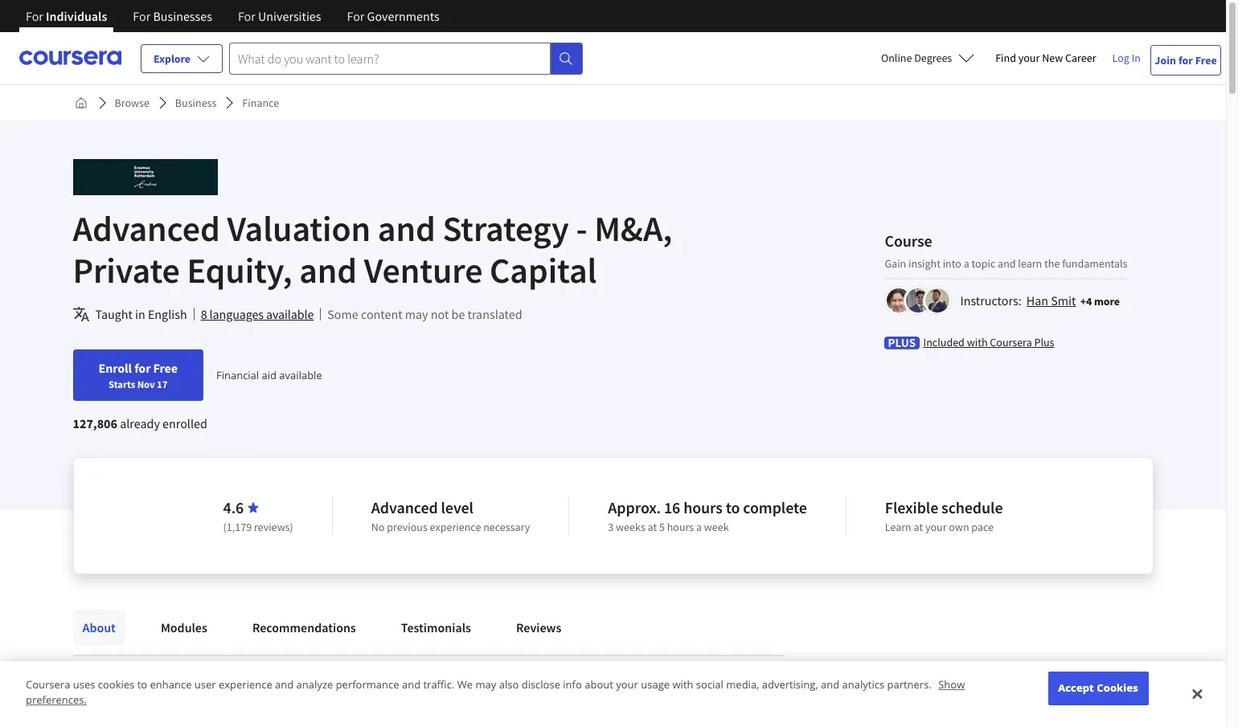 Task type: describe. For each thing, give the bounding box(es) containing it.
approx.
[[608, 498, 661, 518]]

topic
[[972, 256, 996, 271]]

testimonials
[[401, 620, 471, 636]]

17
[[157, 378, 168, 391]]

2 vertical spatial your
[[616, 678, 638, 692]]

already
[[120, 416, 160, 432]]

enhance
[[150, 678, 192, 692]]

valuation
[[227, 207, 371, 251]]

weeks
[[616, 520, 645, 535]]

at inside approx. 16 hours to complete 3 weeks at 5 hours a week
[[648, 520, 657, 535]]

finance
[[242, 96, 279, 110]]

join for free
[[1155, 53, 1217, 67]]

english
[[148, 306, 187, 322]]

plus
[[1034, 335, 1054, 349]]

taught
[[95, 306, 133, 322]]

some content may not be translated
[[327, 306, 522, 322]]

business
[[175, 96, 217, 110]]

smit
[[1051, 292, 1076, 308]]

for for universities
[[238, 8, 256, 24]]

and inside course gain insight into a topic and learn the fundamentals
[[998, 256, 1016, 271]]

join
[[1155, 53, 1176, 67]]

free for enroll
[[153, 360, 178, 376]]

-
[[576, 207, 587, 251]]

complete
[[743, 498, 807, 518]]

instructors: han smit +4 more
[[960, 292, 1120, 308]]

for individuals
[[26, 8, 107, 24]]

4.6
[[223, 498, 244, 518]]

reviews)
[[254, 520, 293, 535]]

0 vertical spatial your
[[1018, 51, 1040, 65]]

to for complete
[[726, 498, 740, 518]]

necessary
[[483, 520, 530, 535]]

course gain insight into a topic and learn the fundamentals
[[885, 230, 1128, 271]]

enrolled
[[162, 416, 207, 432]]

media,
[[726, 678, 759, 692]]

in
[[135, 306, 145, 322]]

at inside flexible schedule learn at your own pace
[[914, 520, 923, 535]]

127,806
[[73, 416, 117, 432]]

venture
[[364, 248, 483, 293]]

translated
[[468, 306, 522, 322]]

5
[[659, 520, 665, 535]]

in
[[1132, 51, 1141, 65]]

individuals
[[46, 8, 107, 24]]

browse link
[[108, 88, 156, 117]]

strategy
[[442, 207, 569, 251]]

approx. 16 hours to complete 3 weeks at 5 hours a week
[[608, 498, 807, 535]]

show preferences.
[[26, 678, 965, 708]]

taught in english
[[95, 306, 187, 322]]

browse
[[115, 96, 149, 110]]

for for governments
[[347, 8, 365, 24]]

also
[[499, 678, 519, 692]]

instructors:
[[960, 292, 1022, 308]]

performance
[[336, 678, 399, 692]]

your inside flexible schedule learn at your own pace
[[925, 520, 947, 535]]

advanced for advanced valuation and strategy - m&a, private equity, and venture capital
[[73, 207, 220, 251]]

1 horizontal spatial with
[[967, 335, 988, 349]]

accept cookies button
[[1048, 672, 1148, 706]]

for for join
[[1179, 53, 1193, 67]]

for governments
[[347, 8, 440, 24]]

finance link
[[236, 88, 286, 117]]

the
[[1044, 256, 1060, 271]]

0 vertical spatial coursera
[[990, 335, 1032, 349]]

find your new career
[[996, 51, 1096, 65]]

businesses
[[153, 8, 212, 24]]

some
[[327, 306, 358, 322]]

learn
[[885, 520, 912, 535]]

(1,179
[[223, 520, 252, 535]]

2 vertical spatial to
[[123, 703, 137, 723]]

about
[[82, 620, 116, 636]]

0 horizontal spatial may
[[405, 306, 428, 322]]

for for individuals
[[26, 8, 43, 24]]

nishad matawlie image
[[926, 288, 950, 312]]

enroll
[[98, 360, 132, 376]]

advanced valuation and strategy - m&a, private equity, and venture capital
[[73, 207, 672, 293]]

0 vertical spatial hours
[[683, 498, 723, 518]]

8
[[201, 306, 207, 322]]

included with coursera plus
[[923, 335, 1054, 349]]

for for businesses
[[133, 8, 151, 24]]

analytics
[[842, 678, 885, 692]]

1 vertical spatial with
[[673, 678, 693, 692]]

erasmus university rotterdam image
[[73, 159, 217, 195]]

content
[[361, 306, 402, 322]]

show preferences. link
[[26, 678, 965, 708]]

universities
[[258, 8, 321, 24]]

for businesses
[[133, 8, 212, 24]]

reviews link
[[506, 610, 571, 646]]

aid
[[262, 368, 277, 383]]

starts
[[109, 378, 135, 391]]

recommendations link
[[243, 610, 366, 646]]

level
[[441, 498, 473, 518]]

be
[[451, 306, 465, 322]]

usage
[[641, 678, 670, 692]]

cookies
[[1097, 681, 1138, 695]]

own
[[949, 520, 969, 535]]

no
[[371, 520, 385, 535]]



Task type: locate. For each thing, give the bounding box(es) containing it.
free
[[1195, 53, 1217, 67], [153, 360, 178, 376]]

What do you want to learn? text field
[[229, 42, 551, 74]]

at left 5
[[648, 520, 657, 535]]

127,806 already enrolled
[[73, 416, 207, 432]]

traffic.
[[423, 678, 455, 692]]

more
[[1094, 294, 1120, 308]]

hours right 5
[[667, 520, 694, 535]]

accept cookies
[[1058, 681, 1138, 695]]

1 horizontal spatial at
[[914, 520, 923, 535]]

a inside course gain insight into a topic and learn the fundamentals
[[964, 256, 969, 271]]

None search field
[[229, 42, 583, 74]]

uses
[[73, 678, 95, 692]]

financial aid available button
[[216, 368, 322, 383]]

testimonials link
[[391, 610, 481, 646]]

+4
[[1080, 294, 1092, 308]]

1 vertical spatial for
[[134, 360, 151, 376]]

preferences.
[[26, 693, 87, 708]]

0 vertical spatial available
[[266, 306, 314, 322]]

experience right the user
[[219, 678, 272, 692]]

with left social
[[673, 678, 693, 692]]

0 horizontal spatial coursera
[[26, 678, 70, 692]]

8 languages available button
[[201, 305, 314, 324]]

1 horizontal spatial free
[[1195, 53, 1217, 67]]

included
[[923, 335, 965, 349]]

2 horizontal spatial your
[[1018, 51, 1040, 65]]

recommendations
[[252, 620, 356, 636]]

(1,179 reviews)
[[223, 520, 293, 535]]

3
[[608, 520, 614, 535]]

0 horizontal spatial at
[[648, 520, 657, 535]]

coursera uses cookies to enhance user experience and analyze performance and traffic. we may also disclose info about your usage with social media, advertising, and analytics partners.
[[26, 678, 934, 692]]

1 horizontal spatial for
[[1179, 53, 1193, 67]]

3 for from the left
[[238, 8, 256, 24]]

advanced level no previous experience necessary
[[371, 498, 530, 535]]

1 vertical spatial a
[[696, 520, 702, 535]]

1 for from the left
[[26, 8, 43, 24]]

1 vertical spatial experience
[[219, 678, 272, 692]]

free right "join"
[[1195, 53, 1217, 67]]

online
[[881, 51, 912, 65]]

modules
[[161, 620, 207, 636]]

0 vertical spatial for
[[1179, 53, 1193, 67]]

and
[[378, 207, 436, 251], [299, 248, 357, 293], [998, 256, 1016, 271], [275, 678, 294, 692], [402, 678, 421, 692], [821, 678, 840, 692]]

available right aid
[[279, 368, 322, 383]]

advanced up previous
[[371, 498, 438, 518]]

for up the nov
[[134, 360, 151, 376]]

modules link
[[151, 610, 217, 646]]

0 horizontal spatial advanced
[[73, 207, 220, 251]]

available for 8 languages available
[[266, 306, 314, 322]]

coursera up 'preferences.'
[[26, 678, 70, 692]]

not
[[431, 306, 449, 322]]

a inside approx. 16 hours to complete 3 weeks at 5 hours a week
[[696, 520, 702, 535]]

4 for from the left
[[347, 8, 365, 24]]

details
[[73, 703, 120, 723]]

for right "join"
[[1179, 53, 1193, 67]]

languages
[[209, 306, 264, 322]]

experience down the 'level' on the left of page
[[430, 520, 481, 535]]

1 vertical spatial advanced
[[371, 498, 438, 518]]

into
[[943, 256, 962, 271]]

for
[[26, 8, 43, 24], [133, 8, 151, 24], [238, 8, 256, 24], [347, 8, 365, 24]]

for left governments
[[347, 8, 365, 24]]

advanced for advanced level no previous experience necessary
[[371, 498, 438, 518]]

about
[[585, 678, 613, 692]]

free for join
[[1195, 53, 1217, 67]]

dyaran bansraj image
[[906, 288, 931, 312]]

1 horizontal spatial a
[[964, 256, 969, 271]]

free inside enroll for free starts nov 17
[[153, 360, 178, 376]]

0 vertical spatial a
[[964, 256, 969, 271]]

a
[[964, 256, 969, 271], [696, 520, 702, 535]]

0 vertical spatial advanced
[[73, 207, 220, 251]]

0 vertical spatial may
[[405, 306, 428, 322]]

new
[[1042, 51, 1063, 65]]

for inside join for free link
[[1179, 53, 1193, 67]]

1 at from the left
[[648, 520, 657, 535]]

experience
[[430, 520, 481, 535], [219, 678, 272, 692]]

1 vertical spatial may
[[476, 678, 496, 692]]

your right find at the top of page
[[1018, 51, 1040, 65]]

for left businesses
[[133, 8, 151, 24]]

with
[[967, 335, 988, 349], [673, 678, 693, 692]]

+4 more button
[[1080, 293, 1120, 309]]

pace
[[971, 520, 994, 535]]

experience inside advanced level no previous experience necessary
[[430, 520, 481, 535]]

han smit link
[[1027, 292, 1076, 308]]

1 vertical spatial coursera
[[26, 678, 70, 692]]

1 vertical spatial to
[[137, 678, 147, 692]]

explore button
[[141, 44, 223, 73]]

1 vertical spatial your
[[925, 520, 947, 535]]

0 horizontal spatial with
[[673, 678, 693, 692]]

week
[[704, 520, 729, 535]]

nov
[[137, 378, 155, 391]]

1 vertical spatial available
[[279, 368, 322, 383]]

advanced inside advanced level no previous experience necessary
[[371, 498, 438, 518]]

2 for from the left
[[133, 8, 151, 24]]

16
[[664, 498, 680, 518]]

advanced
[[73, 207, 220, 251], [371, 498, 438, 518]]

hours
[[683, 498, 723, 518], [667, 520, 694, 535]]

coursera image
[[19, 45, 121, 71]]

about link
[[73, 610, 125, 646]]

for
[[1179, 53, 1193, 67], [134, 360, 151, 376]]

0 vertical spatial to
[[726, 498, 740, 518]]

available
[[266, 306, 314, 322], [279, 368, 322, 383]]

han
[[1027, 292, 1048, 308]]

1 horizontal spatial may
[[476, 678, 496, 692]]

0 vertical spatial experience
[[430, 520, 481, 535]]

1 vertical spatial free
[[153, 360, 178, 376]]

info
[[563, 678, 582, 692]]

find
[[996, 51, 1016, 65]]

for inside enroll for free starts nov 17
[[134, 360, 151, 376]]

coursera left "plus"
[[990, 335, 1032, 349]]

1 vertical spatial hours
[[667, 520, 694, 535]]

0 horizontal spatial for
[[134, 360, 151, 376]]

to left know
[[123, 703, 137, 723]]

with right included
[[967, 335, 988, 349]]

financial aid available
[[216, 368, 322, 383]]

for left individuals
[[26, 8, 43, 24]]

0 horizontal spatial a
[[696, 520, 702, 535]]

1 horizontal spatial coursera
[[990, 335, 1032, 349]]

coursera plus image
[[885, 336, 920, 349]]

available inside button
[[266, 306, 314, 322]]

your
[[1018, 51, 1040, 65], [925, 520, 947, 535], [616, 678, 638, 692]]

for for enroll
[[134, 360, 151, 376]]

fundamentals
[[1062, 256, 1128, 271]]

0 horizontal spatial your
[[616, 678, 638, 692]]

a left week
[[696, 520, 702, 535]]

may right we
[[476, 678, 496, 692]]

your right about
[[616, 678, 638, 692]]

financial
[[216, 368, 259, 383]]

2 at from the left
[[914, 520, 923, 535]]

disclose
[[522, 678, 560, 692]]

for universities
[[238, 8, 321, 24]]

1 horizontal spatial experience
[[430, 520, 481, 535]]

private
[[73, 248, 180, 293]]

0 horizontal spatial free
[[153, 360, 178, 376]]

log in link
[[1104, 48, 1149, 68]]

free up "17"
[[153, 360, 178, 376]]

1 horizontal spatial your
[[925, 520, 947, 535]]

advanced down erasmus university rotterdam image
[[73, 207, 220, 251]]

banner navigation
[[13, 0, 452, 44]]

advanced inside advanced valuation and strategy - m&a, private equity, and venture capital
[[73, 207, 220, 251]]

may left the not
[[405, 306, 428, 322]]

your left own
[[925, 520, 947, 535]]

show
[[938, 678, 965, 692]]

business link
[[169, 88, 223, 117]]

0 horizontal spatial experience
[[219, 678, 272, 692]]

advertising,
[[762, 678, 818, 692]]

gain
[[885, 256, 906, 271]]

enroll for free starts nov 17
[[98, 360, 178, 391]]

0 vertical spatial free
[[1195, 53, 1217, 67]]

hours up week
[[683, 498, 723, 518]]

to up week
[[726, 498, 740, 518]]

cookies
[[98, 678, 135, 692]]

a right 'into'
[[964, 256, 969, 271]]

available left the some
[[266, 306, 314, 322]]

governments
[[367, 8, 440, 24]]

han smit image
[[887, 288, 911, 312]]

available for financial aid available
[[279, 368, 322, 383]]

at right learn
[[914, 520, 923, 535]]

home image
[[74, 96, 87, 109]]

we
[[457, 678, 473, 692]]

0 vertical spatial with
[[967, 335, 988, 349]]

learn
[[1018, 256, 1042, 271]]

analyze
[[296, 678, 333, 692]]

for left universities
[[238, 8, 256, 24]]

to right cookies at the bottom left
[[137, 678, 147, 692]]

to inside approx. 16 hours to complete 3 weeks at 5 hours a week
[[726, 498, 740, 518]]

join for free link
[[1151, 45, 1221, 75]]

to for enhance
[[137, 678, 147, 692]]

accept
[[1058, 681, 1094, 695]]

coursera
[[990, 335, 1032, 349], [26, 678, 70, 692]]

equity,
[[187, 248, 292, 293]]

explore
[[154, 51, 191, 66]]

1 horizontal spatial advanced
[[371, 498, 438, 518]]



Task type: vqa. For each thing, say whether or not it's contained in the screenshot.
the Degrees
yes



